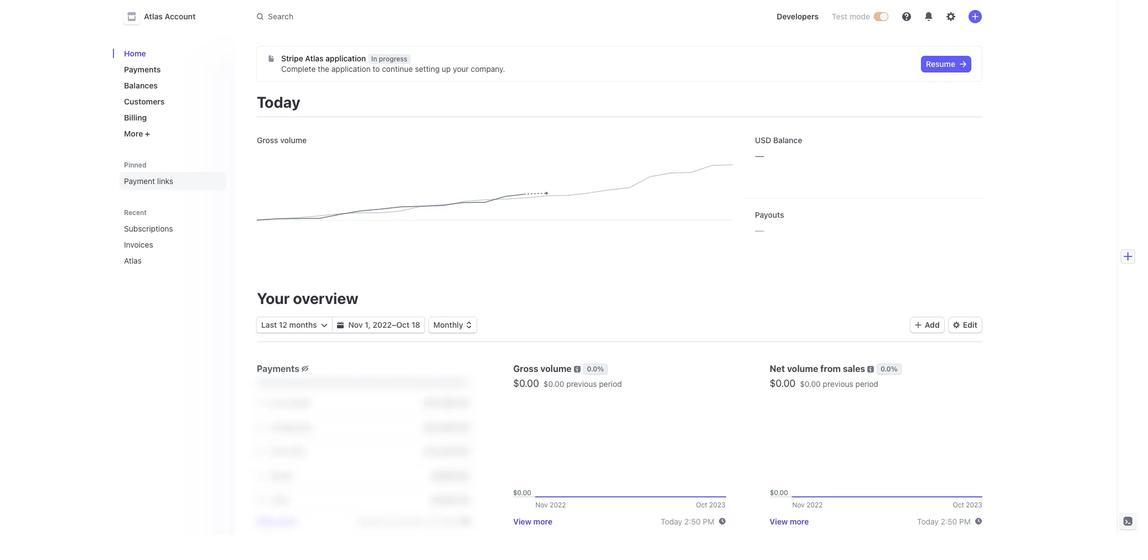 Task type: locate. For each thing, give the bounding box(es) containing it.
1 view more link from the left
[[257, 517, 296, 527]]

payments link
[[120, 60, 226, 79]]

0 horizontal spatial view more link
[[257, 517, 296, 527]]

payments
[[124, 65, 161, 74], [257, 364, 299, 374]]

Search search field
[[250, 6, 562, 27]]

1 vertical spatial —
[[755, 224, 764, 237]]

edit button
[[949, 318, 982, 333]]

1 period from the left
[[599, 380, 622, 389]]

1 view more from the left
[[257, 517, 296, 527]]

0 horizontal spatial gross
[[257, 136, 278, 145]]

your
[[453, 64, 469, 74]]

gross
[[257, 136, 278, 145], [513, 364, 538, 374]]

2 today 2:50 pm from the left
[[917, 517, 971, 527]]

1 horizontal spatial period
[[856, 380, 878, 389]]

previous down info icon
[[566, 380, 597, 389]]

2 view from the left
[[513, 517, 531, 527]]

— inside payouts —
[[755, 224, 764, 237]]

recent element
[[113, 220, 235, 270]]

atlas up the
[[305, 54, 324, 63]]

today
[[257, 93, 300, 111], [661, 517, 682, 527], [917, 517, 939, 527]]

test mode
[[832, 12, 870, 21]]

volume for info icon
[[540, 364, 572, 374]]

in
[[371, 55, 377, 63]]

2 $0.00 $0.00 previous period from the left
[[770, 378, 878, 390]]

0.0% right info image on the right bottom of the page
[[881, 365, 898, 374]]

customers link
[[120, 92, 226, 111]]

invoices link
[[120, 236, 210, 254]]

–
[[392, 321, 396, 330]]

to
[[373, 64, 380, 74]]

1 — from the top
[[755, 149, 764, 162]]

0 horizontal spatial more
[[277, 517, 296, 527]]

1 vertical spatial gross volume
[[513, 364, 572, 374]]

more
[[277, 517, 296, 527], [533, 517, 553, 527], [790, 517, 809, 527]]

svg image
[[321, 322, 328, 329], [337, 322, 344, 329]]

svg image right months
[[321, 322, 328, 329]]

1 $0.00 $0.00 previous period from the left
[[513, 378, 622, 390]]

3 view more from the left
[[770, 517, 809, 527]]

$0.00 $0.00 previous period
[[513, 378, 622, 390], [770, 378, 878, 390]]

your
[[257, 290, 290, 308]]

recent
[[124, 209, 147, 217]]

1 horizontal spatial view more link
[[513, 517, 553, 527]]

2 0.0% from the left
[[881, 365, 898, 374]]

1 horizontal spatial svg image
[[337, 322, 344, 329]]

$25,000.00
[[424, 398, 469, 408]]

$0.00
[[513, 378, 539, 390], [770, 378, 796, 390], [544, 380, 564, 389], [800, 380, 821, 389]]

1 horizontal spatial view more
[[513, 517, 553, 527]]

0 horizontal spatial view
[[257, 517, 275, 527]]

payments up balances
[[124, 65, 161, 74]]

3 view from the left
[[770, 517, 788, 527]]

—
[[755, 149, 764, 162], [755, 224, 764, 237]]

atlas
[[144, 12, 163, 21], [305, 54, 324, 63], [124, 256, 142, 266]]

2 vertical spatial atlas
[[124, 256, 142, 266]]

application left to at the top left of the page
[[331, 64, 371, 74]]

0 horizontal spatial 0.0%
[[587, 365, 604, 374]]

sales
[[843, 364, 865, 374]]

0 horizontal spatial $0.00 $0.00 previous period
[[513, 378, 622, 390]]

2 horizontal spatial view more
[[770, 517, 809, 527]]

setting
[[415, 64, 440, 74]]

2 horizontal spatial atlas
[[305, 54, 324, 63]]

2 period from the left
[[856, 380, 878, 389]]

0.0% for gross volume
[[587, 365, 604, 374]]

2 horizontal spatial view more link
[[770, 517, 809, 527]]

period for net volume from sales
[[856, 380, 878, 389]]

1 today 2:50 pm from the left
[[661, 517, 714, 527]]

months
[[289, 321, 317, 330]]

test
[[832, 12, 848, 21]]

1 horizontal spatial pm
[[959, 517, 971, 527]]

pm
[[703, 517, 714, 527], [959, 517, 971, 527]]

2 horizontal spatial volume
[[787, 364, 818, 374]]

1 horizontal spatial $0.00 $0.00 previous period
[[770, 378, 878, 390]]

$0.00 $0.00 previous period down info icon
[[513, 378, 622, 390]]

2 — from the top
[[755, 224, 764, 237]]

1 vertical spatial $5000.00
[[432, 496, 469, 505]]

today 2:50 pm for net volume from sales
[[917, 517, 971, 527]]

0 vertical spatial payments
[[124, 65, 161, 74]]

view for gross volume
[[513, 517, 531, 527]]

pm for net volume from sales
[[959, 517, 971, 527]]

1 horizontal spatial atlas
[[144, 12, 163, 21]]

1 horizontal spatial svg image
[[960, 61, 967, 68]]

0 vertical spatial —
[[755, 149, 764, 162]]

2 horizontal spatial view
[[770, 517, 788, 527]]

today 2:50 pm
[[661, 517, 714, 527], [917, 517, 971, 527]]

pm for gross volume
[[703, 517, 714, 527]]

1 vertical spatial atlas
[[305, 54, 324, 63]]

0 horizontal spatial volume
[[280, 136, 307, 145]]

2 horizontal spatial more
[[790, 517, 809, 527]]

0 horizontal spatial today 2:50 pm
[[661, 517, 714, 527]]

1 horizontal spatial today
[[661, 517, 682, 527]]

resume link
[[922, 56, 971, 72]]

nov
[[348, 321, 363, 330]]

svg image right 'resume'
[[960, 61, 967, 68]]

0 vertical spatial atlas
[[144, 12, 163, 21]]

2:50
[[684, 517, 701, 527], [941, 517, 957, 527]]

2 view more link from the left
[[513, 517, 553, 527]]

$0.00 $0.00 previous period down from
[[770, 378, 878, 390]]

2 2:50 from the left
[[941, 517, 957, 527]]

figure
[[257, 166, 733, 221], [257, 166, 733, 221]]

1 horizontal spatial payments
[[257, 364, 299, 374]]

invoices
[[124, 240, 153, 250]]

atlas for atlas account
[[144, 12, 163, 21]]

1 horizontal spatial gross
[[513, 364, 538, 374]]

balances
[[124, 81, 158, 90]]

0 vertical spatial gross
[[257, 136, 278, 145]]

volume
[[280, 136, 307, 145], [540, 364, 572, 374], [787, 364, 818, 374]]

previous for net volume from sales
[[823, 380, 853, 389]]

1 vertical spatial payments
[[257, 364, 299, 374]]

2 $5000.00 from the top
[[432, 496, 469, 505]]

atlas account
[[144, 12, 196, 21]]

1 horizontal spatial 0.0%
[[881, 365, 898, 374]]

up
[[442, 64, 451, 74]]

— down payouts
[[755, 224, 764, 237]]

0 horizontal spatial view more
[[257, 517, 296, 527]]

2:50 for net volume from sales
[[941, 517, 957, 527]]

1 svg image from the left
[[321, 322, 328, 329]]

recent navigation links element
[[113, 204, 235, 270]]

last 12 months
[[261, 321, 317, 330]]

view
[[257, 517, 275, 527], [513, 517, 531, 527], [770, 517, 788, 527]]

atlas left account
[[144, 12, 163, 21]]

3 view more link from the left
[[770, 517, 809, 527]]

svg image
[[268, 55, 275, 62], [960, 61, 967, 68]]

2 pm from the left
[[959, 517, 971, 527]]

0 horizontal spatial 2:50
[[684, 517, 701, 527]]

0 vertical spatial $5000.00
[[432, 471, 469, 481]]

atlas inside button
[[144, 12, 163, 21]]

1 0.0% from the left
[[587, 365, 604, 374]]

1 horizontal spatial more
[[533, 517, 553, 527]]

— down usd
[[755, 149, 764, 162]]

svg image inside "resume" link
[[960, 61, 967, 68]]

application
[[326, 54, 366, 63], [331, 64, 371, 74]]

payments left hidden image
[[257, 364, 299, 374]]

1 vertical spatial gross
[[513, 364, 538, 374]]

1 horizontal spatial volume
[[540, 364, 572, 374]]

0 horizontal spatial previous
[[566, 380, 597, 389]]

pinned navigation links element
[[120, 156, 228, 190]]

last
[[261, 321, 277, 330]]

0 horizontal spatial period
[[599, 380, 622, 389]]

svg image left stripe
[[268, 55, 275, 62]]

3 more from the left
[[790, 517, 809, 527]]

view more for net volume from sales
[[770, 517, 809, 527]]

1 horizontal spatial previous
[[823, 380, 853, 389]]

previous down from
[[823, 380, 853, 389]]

$5000.00
[[432, 471, 469, 481], [432, 496, 469, 505]]

atlas down 'invoices'
[[124, 256, 142, 266]]

search
[[268, 12, 293, 21]]

Search text field
[[250, 6, 562, 27]]

customers
[[124, 97, 165, 106]]

0.0%
[[587, 365, 604, 374], [881, 365, 898, 374]]

core navigation links element
[[120, 44, 226, 143]]

1 pm from the left
[[703, 517, 714, 527]]

atlas link
[[120, 252, 210, 270]]

view more link for net volume from sales
[[770, 517, 809, 527]]

account
[[165, 12, 196, 21]]

payouts
[[755, 210, 784, 220]]

18
[[412, 321, 420, 330]]

1 2:50 from the left
[[684, 517, 701, 527]]

more
[[124, 129, 143, 138]]

2 previous from the left
[[823, 380, 853, 389]]

view more
[[257, 517, 296, 527], [513, 517, 553, 527], [770, 517, 809, 527]]

payouts —
[[755, 210, 784, 237]]

progress
[[379, 55, 407, 63]]

1 horizontal spatial today 2:50 pm
[[917, 517, 971, 527]]

1 horizontal spatial 2:50
[[941, 517, 957, 527]]

from
[[820, 364, 841, 374]]

1 vertical spatial application
[[331, 64, 371, 74]]

2 horizontal spatial today
[[917, 517, 939, 527]]

application up the
[[326, 54, 366, 63]]

0 horizontal spatial pm
[[703, 517, 714, 527]]

info image
[[867, 366, 874, 373]]

2:50 for gross volume
[[684, 517, 701, 527]]

1 horizontal spatial view
[[513, 517, 531, 527]]

0 vertical spatial gross volume
[[257, 136, 307, 145]]

0 horizontal spatial atlas
[[124, 256, 142, 266]]

subscriptions link
[[120, 220, 210, 238]]

toolbar
[[910, 318, 982, 333]]

usd
[[755, 136, 771, 145]]

gross volume
[[257, 136, 307, 145], [513, 364, 572, 374]]

view more link
[[257, 517, 296, 527], [513, 517, 553, 527], [770, 517, 809, 527]]

0 horizontal spatial svg image
[[321, 322, 328, 329]]

info image
[[574, 366, 580, 373]]

payments inside "link"
[[124, 65, 161, 74]]

view for net volume from sales
[[770, 517, 788, 527]]

svg image left nov
[[337, 322, 344, 329]]

2 more from the left
[[533, 517, 553, 527]]

view more link for gross volume
[[513, 517, 553, 527]]

0.0% right info icon
[[587, 365, 604, 374]]

period
[[599, 380, 622, 389], [856, 380, 878, 389]]

2 view more from the left
[[513, 517, 553, 527]]

previous
[[566, 380, 597, 389], [823, 380, 853, 389]]

help image
[[902, 12, 911, 21]]

developers
[[777, 12, 819, 21]]

1 previous from the left
[[566, 380, 597, 389]]

volume for info image on the right bottom of the page
[[787, 364, 818, 374]]

atlas inside recent element
[[124, 256, 142, 266]]

0 horizontal spatial payments
[[124, 65, 161, 74]]



Task type: vqa. For each thing, say whether or not it's contained in the screenshot.
Thanks for your business! in the right of the page
no



Task type: describe. For each thing, give the bounding box(es) containing it.
links
[[157, 177, 173, 186]]

pinned
[[124, 161, 146, 169]]

payment links link
[[120, 172, 226, 190]]

net
[[770, 364, 785, 374]]

2 svg image from the left
[[337, 322, 344, 329]]

subscriptions
[[124, 224, 173, 234]]

0.0% for net volume from sales
[[881, 365, 898, 374]]

home
[[124, 49, 146, 58]]

stripe atlas application in progress complete the application to continue setting up your company.
[[281, 54, 505, 74]]

resume
[[926, 59, 955, 69]]

2022
[[373, 321, 392, 330]]

toolbar containing add
[[910, 318, 982, 333]]

$22,000.00
[[424, 423, 469, 432]]

period for gross volume
[[599, 380, 622, 389]]

atlas inside stripe atlas application in progress complete the application to continue setting up your company.
[[305, 54, 324, 63]]

billing link
[[120, 108, 226, 127]]

previous for gross volume
[[566, 380, 597, 389]]

today for net
[[917, 517, 939, 527]]

the
[[318, 64, 329, 74]]

today 2:50 pm for gross volume
[[661, 517, 714, 527]]

atlas for the atlas link
[[124, 256, 142, 266]]

continue
[[382, 64, 413, 74]]

balance
[[773, 136, 802, 145]]

atlas account button
[[124, 9, 207, 24]]

+
[[145, 129, 150, 138]]

1 view from the left
[[257, 517, 275, 527]]

more for gross
[[533, 517, 553, 527]]

add
[[925, 321, 940, 330]]

payments grid
[[257, 391, 469, 513]]

oct
[[396, 321, 410, 330]]

balances link
[[120, 76, 226, 95]]

12
[[279, 321, 287, 330]]

mode
[[850, 12, 870, 21]]

complete
[[281, 64, 316, 74]]

company.
[[471, 64, 505, 74]]

billing
[[124, 113, 147, 122]]

settings image
[[947, 12, 955, 21]]

0 vertical spatial application
[[326, 54, 366, 63]]

— inside the usd balance —
[[755, 149, 764, 162]]

home link
[[120, 44, 226, 63]]

last 12 months button
[[257, 318, 332, 333]]

payment
[[124, 177, 155, 186]]

$0.00 $0.00 previous period for gross volume
[[513, 378, 622, 390]]

view more for gross volume
[[513, 517, 553, 527]]

edit
[[963, 321, 978, 330]]

1 more from the left
[[277, 517, 296, 527]]

svg image inside 'last 12 months' popup button
[[321, 322, 328, 329]]

more +
[[124, 129, 150, 138]]

hidden image
[[302, 366, 308, 373]]

today for gross
[[661, 517, 682, 527]]

payment links
[[124, 177, 173, 186]]

developers link
[[772, 8, 823, 25]]

overview
[[293, 290, 359, 308]]

0 horizontal spatial svg image
[[268, 55, 275, 62]]

usd balance —
[[755, 136, 802, 162]]

0 horizontal spatial today
[[257, 93, 300, 111]]

1,
[[365, 321, 371, 330]]

net volume from sales
[[770, 364, 865, 374]]

0 horizontal spatial gross volume
[[257, 136, 307, 145]]

$15,000.00
[[424, 447, 469, 456]]

1 $5000.00 from the top
[[432, 471, 469, 481]]

$0.00 $0.00 previous period for net volume from sales
[[770, 378, 878, 390]]

1 horizontal spatial gross volume
[[513, 364, 572, 374]]

more for net
[[790, 517, 809, 527]]

nov 1, 2022 – oct 18
[[348, 321, 420, 330]]

add button
[[910, 318, 944, 333]]

stripe
[[281, 54, 303, 63]]

your overview
[[257, 290, 359, 308]]



